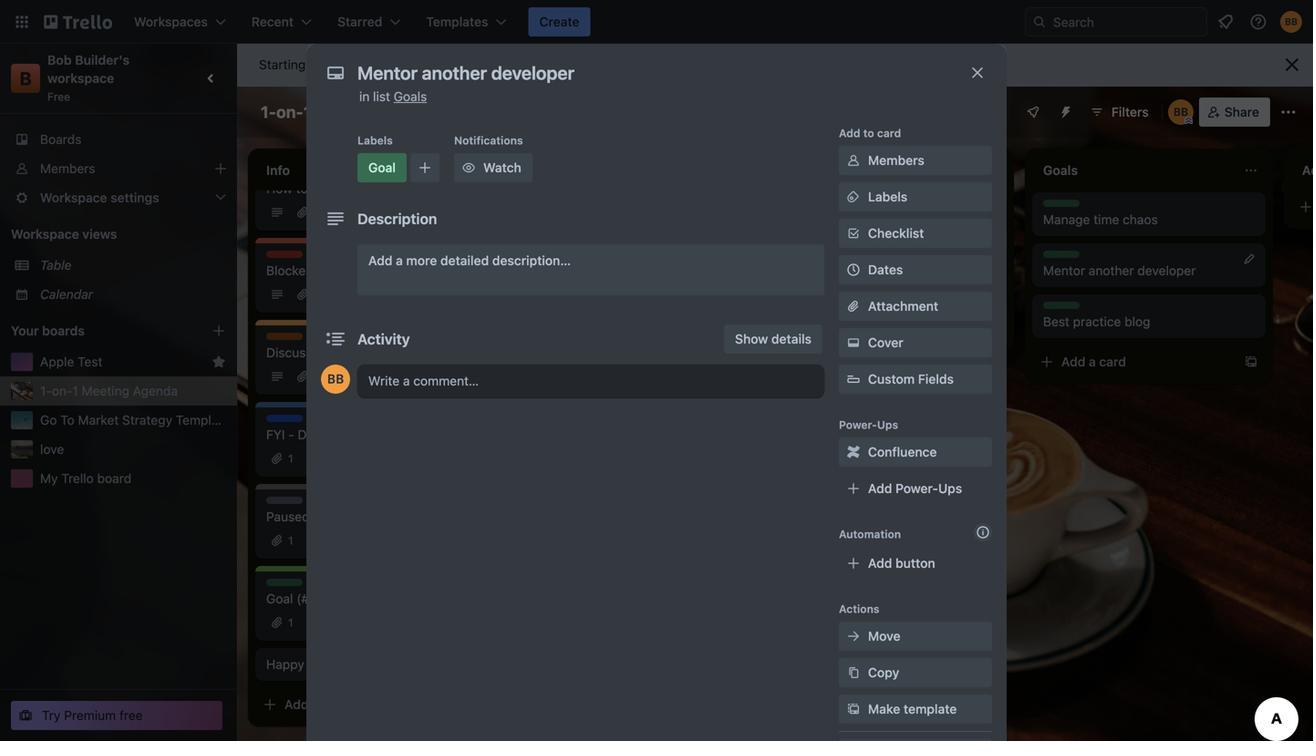 Task type: vqa. For each thing, say whether or not it's contained in the screenshot.
the topmost the and
no



Task type: describe. For each thing, give the bounding box(es) containing it.
b
[[20, 67, 32, 89]]

Write a comment text field
[[357, 365, 824, 398]]

drafted
[[549, 281, 592, 296]]

- for paused
[[313, 509, 319, 524]]

power-ups
[[839, 419, 898, 431]]

goal for goal
[[368, 160, 396, 175]]

suggested
[[325, 345, 389, 360]]

add button
[[868, 556, 935, 571]]

will
[[450, 57, 469, 72]]

move
[[868, 629, 900, 644]]

program
[[862, 212, 912, 227]]

edit card image
[[1242, 252, 1257, 266]]

1 horizontal spatial members link
[[839, 146, 992, 175]]

make
[[525, 369, 557, 384]]

to inside how to use this board 'link'
[[296, 181, 308, 196]]

copy link
[[839, 658, 992, 688]]

1 vertical spatial meeting
[[82, 383, 129, 398]]

show details link
[[724, 325, 822, 354]]

calendar
[[40, 287, 93, 302]]

add down the best
[[1061, 354, 1085, 369]]

sm image for cover
[[844, 334, 863, 352]]

bob builder (bobbuilder40) image
[[1168, 99, 1193, 125]]

can inside the team is stuck on x, how can we move forward?
[[694, 212, 715, 227]]

1 vertical spatial board
[[97, 471, 131, 486]]

make
[[868, 702, 900, 717]]

labels link
[[839, 182, 992, 212]]

- for blocker
[[314, 263, 320, 278]]

watch button
[[454, 153, 532, 182]]

1 blocker from the top
[[266, 252, 306, 264]]

more
[[406, 253, 437, 268]]

we down "show"
[[720, 351, 736, 366]]

1-on-1 meeting agenda inside board name text box
[[261, 102, 443, 122]]

if inside fyi fyi - discuss if interested (#6)
[[347, 427, 355, 442]]

0 vertical spatial power-
[[839, 419, 877, 431]]

add board image
[[212, 324, 226, 338]]

paused - no need to discuss (#0) link
[[266, 508, 478, 526]]

color: green, title: "goal" element for best
[[1043, 302, 1080, 315]]

on inside discuss can you please give feedback on the report?
[[963, 263, 978, 278]]

i
[[525, 351, 528, 366]]

i think we can improve velocity if we make some tooling changes. link
[[525, 349, 737, 386]]

love
[[40, 442, 64, 457]]

goal for goal manage time chaos
[[1043, 201, 1067, 213]]

sm image for copy
[[844, 664, 863, 682]]

add inside 'link'
[[368, 253, 392, 268]]

sm image for watch
[[460, 159, 478, 177]]

workspace
[[11, 227, 79, 242]]

agenda inside board name text box
[[383, 102, 443, 122]]

card down happy "link"
[[322, 697, 349, 712]]

free inside "button"
[[119, 708, 143, 723]]

0 horizontal spatial members link
[[0, 154, 237, 183]]

custom fields
[[868, 372, 954, 387]]

2 fyi from the top
[[266, 427, 285, 442]]

goal best practice blog
[[1043, 303, 1150, 329]]

the team is stuck on x, how can we move forward?
[[525, 212, 735, 245]]

b link
[[11, 64, 40, 93]]

dates button
[[839, 255, 992, 284]]

strategy
[[122, 413, 172, 428]]

1 vertical spatial ups
[[938, 481, 962, 496]]

(#6)
[[421, 427, 446, 442]]

discuss right the add board image
[[266, 334, 307, 346]]

power ups image
[[1026, 105, 1040, 119]]

no
[[322, 509, 339, 524]]

attachment
[[868, 299, 938, 314]]

workspaces
[[375, 57, 447, 72]]

blocker blocker - timely discussion (#4)
[[266, 252, 456, 278]]

add down happy
[[284, 697, 309, 712]]

Search field
[[1047, 8, 1206, 36]]

2 paused from the top
[[266, 509, 310, 524]]

best
[[1043, 314, 1070, 329]]

discuss
[[391, 509, 435, 524]]

confluence
[[868, 445, 937, 460]]

best practice blog link
[[1043, 313, 1255, 331]]

collaborators.
[[566, 57, 647, 72]]

feedback?
[[627, 300, 688, 315]]

color: black, title: "paused" element
[[266, 497, 305, 511]]

love link
[[40, 440, 226, 459]]

color: green, title: "goal" element for mentor
[[1043, 251, 1080, 264]]

goals
[[394, 89, 427, 104]]

workspace
[[47, 71, 114, 86]]

2 vertical spatial add a card button
[[255, 690, 456, 719]]

color: orange, title: "discuss" element for can you please give feedback on the report?
[[784, 251, 825, 264]]

1 for goal
[[288, 616, 293, 629]]

some
[[560, 369, 592, 384]]

add down report?
[[802, 321, 826, 336]]

your boards
[[11, 323, 85, 338]]

custom
[[868, 372, 915, 387]]

1 down apple test
[[72, 383, 78, 398]]

add power-ups
[[868, 481, 962, 496]]

topic
[[392, 345, 421, 360]]

description…
[[492, 253, 571, 268]]

0 notifications image
[[1215, 11, 1236, 33]]

we up some
[[564, 351, 581, 366]]

goal manage time chaos
[[1043, 201, 1158, 227]]

button
[[895, 556, 935, 571]]

actions
[[839, 603, 880, 615]]

goal for goal best practice blog
[[1043, 303, 1067, 315]]

automation image
[[1051, 98, 1077, 123]]

open information menu image
[[1249, 13, 1267, 31]]

i've drafted my goals for the next few months. any feedback? link
[[525, 280, 737, 316]]

Board name text field
[[252, 98, 452, 127]]

0 horizontal spatial 1-
[[40, 383, 52, 398]]

think
[[532, 351, 561, 366]]

sm image for labels
[[844, 188, 863, 206]]

members for the right members link
[[868, 153, 924, 168]]

velocity
[[660, 351, 705, 366]]

meeting inside board name text box
[[315, 102, 379, 122]]

i've
[[525, 281, 546, 296]]

create from template… image
[[985, 322, 999, 336]]

members for the left members link
[[40, 161, 95, 176]]

happy
[[266, 657, 304, 672]]

add a more detailed description… link
[[357, 244, 824, 295]]

to inside paused paused - no need to discuss (#0)
[[375, 509, 387, 524]]

1 fyi from the top
[[266, 416, 283, 429]]

x,
[[651, 212, 663, 227]]

test
[[78, 354, 102, 369]]

bob builder's workspace free
[[47, 52, 133, 103]]

show details
[[735, 331, 812, 346]]

goals
[[617, 281, 648, 296]]

sm image for make template
[[844, 700, 863, 719]]

new training program
[[784, 212, 912, 227]]

try
[[42, 708, 61, 723]]

0 horizontal spatial ups
[[877, 419, 898, 431]]

cover
[[868, 335, 903, 350]]

0 vertical spatial labels
[[357, 134, 393, 147]]

in list goals
[[359, 89, 427, 104]]

card up the 'labels' link
[[877, 127, 901, 140]]

happy link
[[266, 656, 478, 674]]

color: blue, title: "fyi" element
[[266, 415, 303, 429]]

need
[[343, 509, 372, 524]]

custom fields button
[[839, 370, 992, 388]]

can
[[784, 263, 807, 278]]

goal for goal mentor another developer
[[1043, 252, 1067, 264]]

few
[[525, 300, 546, 315]]

1 for paused
[[288, 534, 293, 547]]

color: green, title: "goal" element up happy
[[266, 579, 303, 593]]

notifications
[[454, 134, 523, 147]]

fyi fyi - discuss if interested (#6)
[[266, 416, 446, 442]]

apple
[[40, 354, 74, 369]]

create from template… image
[[1244, 355, 1258, 369]]

calendar link
[[40, 285, 226, 304]]



Task type: locate. For each thing, give the bounding box(es) containing it.
sm image for move
[[844, 627, 863, 646]]

can up some
[[585, 351, 606, 366]]

fyi - discuss if interested (#6) link
[[266, 426, 478, 444]]

0 vertical spatial can
[[694, 212, 715, 227]]

0 vertical spatial on-
[[276, 102, 303, 122]]

1-on-1 meeting agenda down 8,
[[261, 102, 443, 122]]

discuss
[[784, 252, 825, 264], [266, 334, 307, 346], [266, 345, 312, 360], [298, 427, 344, 442]]

board right this at the left top of page
[[361, 181, 395, 196]]

1 down color: blue, title: "fyi" 'element'
[[288, 452, 293, 465]]

1 sm image from the top
[[844, 627, 863, 646]]

1 vertical spatial if
[[347, 427, 355, 442]]

to up the 'labels' link
[[863, 127, 874, 140]]

add a more detailed description…
[[368, 253, 571, 268]]

the team is stuck on x, how can we move forward? link
[[525, 211, 737, 247]]

on-
[[276, 102, 303, 122], [52, 383, 72, 398]]

0 horizontal spatial power-
[[839, 419, 877, 431]]

0 horizontal spatial free
[[119, 708, 143, 723]]

1 horizontal spatial agenda
[[383, 102, 443, 122]]

to right need
[[375, 509, 387, 524]]

try premium free button
[[11, 701, 222, 730]]

0 vertical spatial add a card
[[802, 321, 867, 336]]

1 vertical spatial 1-on-1 meeting agenda
[[40, 383, 178, 398]]

color: green, title: "goal" element for manage
[[1043, 200, 1080, 213]]

0 horizontal spatial on
[[633, 212, 647, 227]]

1 down apr
[[303, 102, 311, 122]]

- left suggested
[[316, 345, 322, 360]]

2 blocker from the top
[[266, 263, 310, 278]]

(#0)
[[439, 509, 464, 524]]

any
[[601, 300, 623, 315]]

1 horizontal spatial meeting
[[315, 102, 379, 122]]

use
[[311, 181, 332, 196]]

(#3)
[[425, 345, 450, 360]]

power- down 'confluence'
[[895, 481, 938, 496]]

i think we can improve velocity if we make some tooling changes.
[[525, 351, 736, 384]]

labels up program
[[868, 189, 908, 204]]

1 horizontal spatial board
[[361, 181, 395, 196]]

- inside paused paused - no need to discuss (#0)
[[313, 509, 319, 524]]

color: green, title: "goal" element right this at the left top of page
[[357, 153, 407, 182]]

practice
[[1073, 314, 1121, 329]]

mentor another developer link
[[1043, 262, 1255, 280]]

1 vertical spatial bob builder (bobbuilder40) image
[[321, 365, 350, 394]]

members link down boards
[[0, 154, 237, 183]]

1 vertical spatial color: orange, title: "discuss" element
[[266, 333, 307, 346]]

1 vertical spatial on
[[963, 263, 978, 278]]

starting apr 8, free workspaces will be limited to 10 collaborators.
[[259, 57, 647, 72]]

1 horizontal spatial on
[[963, 263, 978, 278]]

discuss up report?
[[784, 252, 825, 264]]

1 horizontal spatial free
[[348, 57, 371, 72]]

discuss left suggested
[[266, 345, 312, 360]]

if right velocity
[[709, 351, 716, 366]]

boards link
[[0, 125, 237, 154]]

if left interested
[[347, 427, 355, 442]]

color: red, title: "blocker" element
[[266, 251, 306, 264]]

go to market strategy template link
[[40, 411, 230, 429]]

add power-ups link
[[839, 474, 992, 503]]

0 vertical spatial agenda
[[383, 102, 443, 122]]

0 horizontal spatial can
[[585, 351, 606, 366]]

1 vertical spatial 1-
[[40, 383, 52, 398]]

sm image inside move link
[[844, 627, 863, 646]]

card left the cover
[[840, 321, 867, 336]]

add a card button down the attachment
[[773, 315, 974, 344]]

can inside i think we can improve velocity if we make some tooling changes.
[[585, 351, 606, 366]]

on- down 'starting'
[[276, 102, 303, 122]]

discuss inside discuss can you please give feedback on the report?
[[784, 252, 825, 264]]

1 horizontal spatial add a card
[[802, 321, 867, 336]]

we
[[719, 212, 735, 227], [564, 351, 581, 366], [720, 351, 736, 366]]

the right for
[[672, 281, 691, 296]]

add a card for new training program
[[802, 321, 867, 336]]

0 vertical spatial on
[[633, 212, 647, 227]]

sm image for confluence
[[844, 443, 863, 461]]

my
[[596, 281, 613, 296]]

the inside discuss can you please give feedback on the report?
[[784, 281, 803, 296]]

tooling
[[596, 369, 636, 384]]

sm image left make
[[844, 700, 863, 719]]

time
[[1094, 212, 1119, 227]]

2 sm image from the top
[[844, 664, 863, 682]]

bob
[[47, 52, 72, 67]]

blocker
[[266, 252, 306, 264], [266, 263, 310, 278]]

add a card down report?
[[802, 321, 867, 336]]

members down add to card
[[868, 153, 924, 168]]

1-on-1 meeting agenda up market at the bottom left
[[40, 383, 178, 398]]

fyi up color: black, title: "paused" element
[[266, 427, 285, 442]]

changes.
[[639, 369, 693, 384]]

1 for fyi
[[288, 452, 293, 465]]

we right 'how'
[[719, 212, 735, 227]]

add a card down happy
[[284, 697, 349, 712]]

add a card
[[802, 321, 867, 336], [1061, 354, 1126, 369], [284, 697, 349, 712]]

1 horizontal spatial can
[[694, 212, 715, 227]]

0 vertical spatial board
[[361, 181, 395, 196]]

- left no
[[313, 509, 319, 524]]

add a card button for new training program
[[773, 315, 974, 344]]

in
[[359, 89, 370, 104]]

premium
[[64, 708, 116, 723]]

builder's
[[75, 52, 130, 67]]

2 vertical spatial add a card
[[284, 697, 349, 712]]

go to market strategy template
[[40, 413, 230, 428]]

improve
[[609, 351, 656, 366]]

filters button
[[1084, 98, 1154, 127]]

sm image inside copy "link"
[[844, 664, 863, 682]]

members down boards
[[40, 161, 95, 176]]

boards
[[40, 132, 81, 147]]

please
[[836, 263, 874, 278]]

1 horizontal spatial members
[[868, 153, 924, 168]]

0 vertical spatial add a card button
[[773, 315, 974, 344]]

members link
[[839, 146, 992, 175], [0, 154, 237, 183]]

0 horizontal spatial add a card button
[[255, 690, 456, 719]]

1 down goal goal (#1)
[[288, 616, 293, 629]]

add down 'confluence'
[[868, 481, 892, 496]]

next
[[694, 281, 719, 296]]

paused
[[266, 498, 305, 511], [266, 509, 310, 524]]

show menu image
[[1279, 103, 1298, 121]]

boards
[[42, 323, 85, 338]]

template
[[176, 413, 230, 428]]

sm image down add to card
[[844, 151, 863, 170]]

1 vertical spatial free
[[119, 708, 143, 723]]

sm image
[[844, 151, 863, 170], [460, 159, 478, 177], [844, 188, 863, 206], [844, 334, 863, 352], [844, 443, 863, 461], [844, 700, 863, 719]]

bob builder (bobbuilder40) image right open information menu image
[[1280, 11, 1302, 33]]

details
[[771, 331, 812, 346]]

(#4)
[[431, 263, 456, 278]]

1 horizontal spatial labels
[[868, 189, 908, 204]]

1 vertical spatial power-
[[895, 481, 938, 496]]

0 horizontal spatial on-
[[52, 383, 72, 398]]

- inside fyi fyi - discuss if interested (#6)
[[288, 427, 294, 442]]

search image
[[1032, 15, 1047, 29]]

sm image inside the 'labels' link
[[844, 188, 863, 206]]

add a card button
[[773, 315, 974, 344], [1032, 347, 1233, 377], [255, 690, 456, 719]]

on inside the team is stuck on x, how can we move forward?
[[633, 212, 647, 227]]

sm image
[[844, 627, 863, 646], [844, 664, 863, 682]]

sm image inside 'watch' button
[[460, 159, 478, 177]]

how
[[666, 212, 691, 227]]

discuss discuss - suggested topic (#3)
[[266, 334, 450, 360]]

0 horizontal spatial agenda
[[133, 383, 178, 398]]

bob builder (bobbuilder40) image inside primary element
[[1280, 11, 1302, 33]]

1-
[[261, 102, 276, 122], [40, 383, 52, 398]]

interested
[[358, 427, 417, 442]]

can right 'how'
[[694, 212, 715, 227]]

a for new training program's 'add a card' button
[[830, 321, 837, 336]]

0 horizontal spatial bob builder (bobbuilder40) image
[[321, 365, 350, 394]]

- inside blocker blocker - timely discussion (#4)
[[314, 263, 320, 278]]

0 horizontal spatial board
[[97, 471, 131, 486]]

add a card for manage time chaos
[[1061, 354, 1126, 369]]

starred icon image
[[212, 355, 226, 369]]

move link
[[839, 622, 992, 651]]

0 vertical spatial meeting
[[315, 102, 379, 122]]

to
[[534, 57, 546, 72], [863, 127, 874, 140], [296, 181, 308, 196], [375, 509, 387, 524]]

add a card down the 'practice'
[[1061, 354, 1126, 369]]

a for the bottom 'add a card' button
[[312, 697, 319, 712]]

power-
[[839, 419, 877, 431], [895, 481, 938, 496]]

add down automation
[[868, 556, 892, 571]]

create
[[539, 14, 579, 29]]

2 horizontal spatial add a card button
[[1032, 347, 1233, 377]]

sm image up the new training program
[[844, 188, 863, 206]]

1 vertical spatial agenda
[[133, 383, 178, 398]]

1 vertical spatial add a card button
[[1032, 347, 1233, 377]]

color: green, title: "goal" element down manage on the right top of page
[[1043, 251, 1080, 264]]

my trello board
[[40, 471, 131, 486]]

if inside i think we can improve velocity if we make some tooling changes.
[[709, 351, 716, 366]]

2 horizontal spatial add a card
[[1061, 354, 1126, 369]]

0 horizontal spatial meeting
[[82, 383, 129, 398]]

the inside i've drafted my goals for the next few months. any feedback?
[[672, 281, 691, 296]]

1-on-1 meeting agenda
[[261, 102, 443, 122], [40, 383, 178, 398]]

a down happy "link"
[[312, 697, 319, 712]]

sm image left watch
[[460, 159, 478, 177]]

add up the new training program
[[839, 127, 860, 140]]

apr
[[309, 57, 330, 72]]

dates
[[868, 262, 903, 277]]

agenda down the workspaces
[[383, 102, 443, 122]]

on right feedback
[[963, 263, 978, 278]]

1 horizontal spatial add a card button
[[773, 315, 974, 344]]

1 horizontal spatial on-
[[276, 102, 303, 122]]

labels down board name text box
[[357, 134, 393, 147]]

1 down color: black, title: "paused" element
[[288, 534, 293, 547]]

meeting down 8,
[[315, 102, 379, 122]]

1 horizontal spatial power-
[[895, 481, 938, 496]]

board down love link
[[97, 471, 131, 486]]

color: green, title: "goal" element
[[357, 153, 407, 182], [1043, 200, 1080, 213], [1043, 251, 1080, 264], [1043, 302, 1080, 315], [266, 579, 303, 593]]

add right timely
[[368, 253, 392, 268]]

bob builder (bobbuilder40) image
[[1280, 11, 1302, 33], [321, 365, 350, 394]]

board
[[361, 181, 395, 196], [97, 471, 131, 486]]

- for fyi
[[288, 427, 294, 442]]

1 vertical spatial can
[[585, 351, 606, 366]]

can you please give feedback on the report? link
[[784, 262, 996, 298]]

color: green, title: "goal" element down mentor
[[1043, 302, 1080, 315]]

- inside discuss discuss - suggested topic (#3)
[[316, 345, 322, 360]]

None text field
[[348, 57, 950, 89]]

share button
[[1199, 98, 1270, 127]]

0 horizontal spatial 1-on-1 meeting agenda
[[40, 383, 178, 398]]

mentor
[[1043, 263, 1085, 278]]

1 horizontal spatial ups
[[938, 481, 962, 496]]

limited
[[491, 57, 531, 72]]

a down report?
[[830, 321, 837, 336]]

1 inside board name text box
[[303, 102, 311, 122]]

fyi right template
[[266, 416, 283, 429]]

1 vertical spatial add a card
[[1061, 354, 1126, 369]]

a inside 'link'
[[396, 253, 403, 268]]

1 horizontal spatial color: orange, title: "discuss" element
[[784, 251, 825, 264]]

color: orange, title: "discuss" element down new
[[784, 251, 825, 264]]

free right 8,
[[348, 57, 371, 72]]

chaos
[[1123, 212, 1158, 227]]

be
[[473, 57, 488, 72]]

the down can
[[784, 281, 803, 296]]

on left x,
[[633, 212, 647, 227]]

new training program link
[[784, 211, 996, 229]]

- up color: black, title: "paused" element
[[288, 427, 294, 442]]

1 vertical spatial labels
[[868, 189, 908, 204]]

color: orange, title: "discuss" element
[[784, 251, 825, 264], [266, 333, 307, 346]]

to left the 10
[[534, 57, 546, 72]]

1 the from the left
[[672, 281, 691, 296]]

0 horizontal spatial members
[[40, 161, 95, 176]]

- for discuss
[[316, 345, 322, 360]]

a down the 'practice'
[[1089, 354, 1096, 369]]

copy
[[868, 665, 899, 680]]

on- inside board name text box
[[276, 102, 303, 122]]

0 horizontal spatial add a card
[[284, 697, 349, 712]]

my
[[40, 471, 58, 486]]

a left more
[[396, 253, 403, 268]]

ups up 'confluence'
[[877, 419, 898, 431]]

1- inside board name text box
[[261, 102, 276, 122]]

can
[[694, 212, 715, 227], [585, 351, 606, 366]]

0 vertical spatial 1-on-1 meeting agenda
[[261, 102, 443, 122]]

1
[[303, 102, 311, 122], [72, 383, 78, 398], [288, 452, 293, 465], [288, 534, 293, 547], [288, 616, 293, 629]]

(#1)
[[297, 591, 320, 606]]

months.
[[550, 300, 598, 315]]

to left use
[[296, 181, 308, 196]]

add a card button down happy "link"
[[255, 690, 456, 719]]

sm image inside make template link
[[844, 700, 863, 719]]

goal inside goal mentor another developer
[[1043, 252, 1067, 264]]

color: orange, title: "discuss" element right the add board image
[[266, 333, 307, 346]]

sm image down power-ups
[[844, 443, 863, 461]]

0 horizontal spatial color: orange, title: "discuss" element
[[266, 333, 307, 346]]

0 vertical spatial sm image
[[844, 627, 863, 646]]

0 horizontal spatial labels
[[357, 134, 393, 147]]

go
[[40, 413, 57, 428]]

0 horizontal spatial the
[[672, 281, 691, 296]]

sm image left copy
[[844, 664, 863, 682]]

discuss inside fyi fyi - discuss if interested (#6)
[[298, 427, 344, 442]]

goal for goal goal (#1)
[[266, 580, 290, 593]]

color: orange, title: "discuss" element for discuss - suggested topic (#3)
[[266, 333, 307, 346]]

a for 'add a card' button corresponding to manage time chaos
[[1089, 354, 1096, 369]]

sm image down actions
[[844, 627, 863, 646]]

1 horizontal spatial bob builder (bobbuilder40) image
[[1280, 11, 1302, 33]]

blog
[[1125, 314, 1150, 329]]

1 vertical spatial sm image
[[844, 664, 863, 682]]

on- down apple
[[52, 383, 72, 398]]

0 vertical spatial free
[[348, 57, 371, 72]]

workspace views
[[11, 227, 117, 242]]

discuss left interested
[[298, 427, 344, 442]]

sm image for members
[[844, 151, 863, 170]]

1 horizontal spatial the
[[784, 281, 803, 296]]

1 horizontal spatial if
[[709, 351, 716, 366]]

views
[[82, 227, 117, 242]]

0 vertical spatial bob builder (bobbuilder40) image
[[1280, 11, 1302, 33]]

1- down 'starting'
[[261, 102, 276, 122]]

try premium free
[[42, 708, 143, 723]]

meeting
[[315, 102, 379, 122], [82, 383, 129, 398]]

bob builder (bobbuilder40) image down suggested
[[321, 365, 350, 394]]

1 horizontal spatial 1-
[[261, 102, 276, 122]]

0 horizontal spatial if
[[347, 427, 355, 442]]

goal mentor another developer
[[1043, 252, 1196, 278]]

market
[[78, 413, 119, 428]]

members link up the 'labels' link
[[839, 146, 992, 175]]

we inside the team is stuck on x, how can we move forward?
[[719, 212, 735, 227]]

goal inside goal best practice blog
[[1043, 303, 1067, 315]]

1 paused from the top
[[266, 498, 305, 511]]

0 vertical spatial ups
[[877, 419, 898, 431]]

goal inside goal manage time chaos
[[1043, 201, 1067, 213]]

2 the from the left
[[784, 281, 803, 296]]

card
[[877, 127, 901, 140], [840, 321, 867, 336], [1099, 354, 1126, 369], [322, 697, 349, 712]]

free right premium
[[119, 708, 143, 723]]

watch
[[483, 160, 521, 175]]

board inside 'link'
[[361, 181, 395, 196]]

primary element
[[0, 0, 1313, 44]]

how to use this board link
[[266, 180, 478, 198]]

meeting up market at the bottom left
[[82, 383, 129, 398]]

ups up add button button
[[938, 481, 962, 496]]

0 vertical spatial 1-
[[261, 102, 276, 122]]

1- up go on the left of the page
[[40, 383, 52, 398]]

add to card
[[839, 127, 901, 140]]

1 horizontal spatial 1-on-1 meeting agenda
[[261, 102, 443, 122]]

card down the 'practice'
[[1099, 354, 1126, 369]]

apple test
[[40, 354, 102, 369]]

1 vertical spatial on-
[[52, 383, 72, 398]]

feedback
[[905, 263, 960, 278]]

your boards with 5 items element
[[11, 320, 184, 342]]

add
[[839, 127, 860, 140], [368, 253, 392, 268], [802, 321, 826, 336], [1061, 354, 1085, 369], [868, 481, 892, 496], [868, 556, 892, 571], [284, 697, 309, 712]]

add a card button down blog
[[1032, 347, 1233, 377]]

table
[[40, 258, 72, 273]]

- left timely
[[314, 263, 320, 278]]

power- up 'confluence'
[[839, 419, 877, 431]]

sm image inside cover link
[[844, 334, 863, 352]]

sm image inside members link
[[844, 151, 863, 170]]

move
[[525, 230, 557, 245]]

developer
[[1137, 263, 1196, 278]]

color: green, title: "goal" element left time
[[1043, 200, 1080, 213]]

labels
[[357, 134, 393, 147], [868, 189, 908, 204]]

members
[[868, 153, 924, 168], [40, 161, 95, 176]]

goal goal (#1)
[[266, 580, 320, 606]]

0 vertical spatial color: orange, title: "discuss" element
[[784, 251, 825, 264]]

agenda up strategy
[[133, 383, 178, 398]]

sm image left the cover
[[844, 334, 863, 352]]

0 vertical spatial if
[[709, 351, 716, 366]]

add a card button for manage time chaos
[[1032, 347, 1233, 377]]



